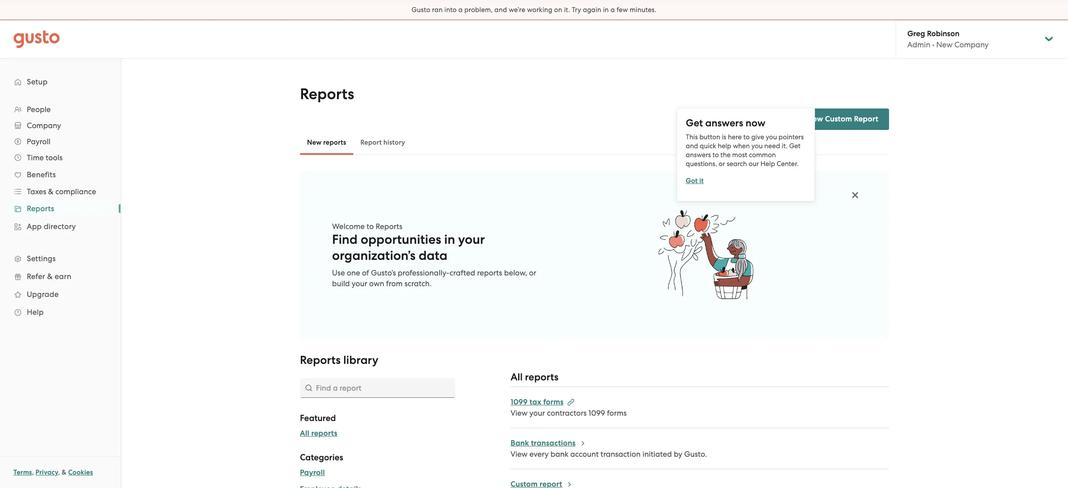 Task type: vqa. For each thing, say whether or not it's contained in the screenshot.
COMMON
yes



Task type: locate. For each thing, give the bounding box(es) containing it.
your inside welcome to reports find opportunities in your organization's data
[[458, 232, 485, 247]]

terms
[[13, 469, 32, 477]]

report
[[855, 114, 879, 124], [361, 138, 382, 146]]

, left privacy link
[[32, 469, 34, 477]]

1 vertical spatial report
[[361, 138, 382, 146]]

new inside button
[[307, 138, 322, 146]]

center.
[[777, 160, 799, 168]]

refer
[[27, 272, 45, 281]]

all down featured
[[300, 429, 310, 438]]

2 vertical spatial to
[[367, 222, 374, 231]]

get up this in the top of the page
[[686, 117, 703, 129]]

working
[[527, 6, 553, 14]]

0 horizontal spatial payroll
[[27, 137, 51, 146]]

1099 right the "contractors"
[[589, 409, 606, 418]]

give
[[752, 133, 765, 141]]

all reports
[[511, 371, 559, 383], [300, 429, 338, 438]]

0 horizontal spatial company
[[27, 121, 61, 130]]

0 vertical spatial get
[[686, 117, 703, 129]]

0 horizontal spatial it.
[[564, 6, 570, 14]]

bank
[[551, 450, 569, 459]]

new
[[937, 40, 953, 49], [807, 114, 824, 124], [307, 138, 322, 146]]

or inside get answers now this button is here to give you pointers and quick help when you need it. get answers to the most common questions, or search our help center.
[[719, 160, 726, 168]]

gusto.
[[685, 450, 708, 459]]

you up need
[[766, 133, 778, 141]]

company
[[955, 40, 989, 49], [27, 121, 61, 130]]

0 horizontal spatial a
[[459, 6, 463, 14]]

1 horizontal spatial it.
[[782, 142, 788, 150]]

list
[[0, 101, 121, 321]]

1 view from the top
[[511, 409, 528, 418]]

1 horizontal spatial company
[[955, 40, 989, 49]]

1 vertical spatial payroll
[[300, 468, 325, 477]]

and left we're
[[495, 6, 507, 14]]

payroll down categories
[[300, 468, 325, 477]]

reports inside use one of gusto's professionally-crafted reports below, or build your own from scratch.
[[477, 268, 503, 277]]

or right the "below," in the left bottom of the page
[[529, 268, 537, 277]]

1 vertical spatial you
[[752, 142, 763, 150]]

get down the pointers
[[790, 142, 801, 150]]

answers
[[706, 117, 744, 129], [686, 151, 711, 159]]

contractors
[[547, 409, 587, 418]]

0 horizontal spatial ,
[[32, 469, 34, 477]]

upgrade
[[27, 290, 59, 299]]

upgrade link
[[9, 286, 112, 302]]

1 horizontal spatial all
[[511, 371, 523, 383]]

reports
[[323, 138, 346, 146], [477, 268, 503, 277], [525, 371, 559, 383], [311, 429, 338, 438]]

or down the at the right
[[719, 160, 726, 168]]

0 vertical spatial to
[[744, 133, 750, 141]]

benefits
[[27, 170, 56, 179]]

all reports down featured
[[300, 429, 338, 438]]

company down people
[[27, 121, 61, 130]]

cookies button
[[68, 467, 93, 478]]

answers up questions,
[[686, 151, 711, 159]]

gusto
[[412, 6, 431, 14]]

gusto's
[[371, 268, 396, 277]]

a right into
[[459, 6, 463, 14]]

1 horizontal spatial forms
[[607, 409, 627, 418]]

in right again
[[603, 6, 609, 14]]

it. down the pointers
[[782, 142, 788, 150]]

1 vertical spatial or
[[529, 268, 537, 277]]

1 vertical spatial to
[[713, 151, 719, 159]]

0 horizontal spatial or
[[529, 268, 537, 277]]

0 horizontal spatial forms
[[544, 398, 564, 407]]

view for bank transactions
[[511, 450, 528, 459]]

help down common
[[761, 160, 776, 168]]

initiated
[[643, 450, 672, 459]]

0 horizontal spatial new
[[307, 138, 322, 146]]

1 horizontal spatial and
[[686, 142, 699, 150]]

button
[[700, 133, 721, 141]]

1 vertical spatial all reports
[[300, 429, 338, 438]]

all up 1099 tax forms
[[511, 371, 523, 383]]

0 vertical spatial it.
[[564, 6, 570, 14]]

you
[[766, 133, 778, 141], [752, 142, 763, 150]]

1 vertical spatial get
[[790, 142, 801, 150]]

0 vertical spatial your
[[458, 232, 485, 247]]

1 vertical spatial in
[[445, 232, 455, 247]]

company button
[[9, 117, 112, 134]]

1 horizontal spatial a
[[611, 6, 615, 14]]

1 horizontal spatial ,
[[58, 469, 60, 477]]

1 horizontal spatial help
[[761, 160, 776, 168]]

taxes
[[27, 187, 46, 196]]

it
[[700, 177, 704, 185]]

reports
[[300, 85, 354, 103], [27, 204, 54, 213], [376, 222, 403, 231], [300, 353, 341, 367]]

2 view from the top
[[511, 450, 528, 459]]

pointers
[[779, 133, 804, 141]]

1099 left tax
[[511, 398, 528, 407]]

it. right the on at the right
[[564, 6, 570, 14]]

list containing people
[[0, 101, 121, 321]]

time tools
[[27, 153, 63, 162]]

your down the one
[[352, 279, 368, 288]]

you down give
[[752, 142, 763, 150]]

report right custom
[[855, 114, 879, 124]]

1 horizontal spatial your
[[458, 232, 485, 247]]

& left earn
[[47, 272, 53, 281]]

privacy
[[36, 469, 58, 477]]

0 vertical spatial all
[[511, 371, 523, 383]]

1 horizontal spatial or
[[719, 160, 726, 168]]

0 vertical spatial report
[[855, 114, 879, 124]]

transaction
[[601, 450, 641, 459]]

your up 'crafted' at the bottom left
[[458, 232, 485, 247]]

0 horizontal spatial in
[[445, 232, 455, 247]]

2 horizontal spatial to
[[744, 133, 750, 141]]

1 horizontal spatial you
[[766, 133, 778, 141]]

all inside button
[[300, 429, 310, 438]]

account
[[571, 450, 599, 459]]

privacy link
[[36, 469, 58, 477]]

& right 'taxes'
[[48, 187, 54, 196]]

0 horizontal spatial you
[[752, 142, 763, 150]]

0 vertical spatial or
[[719, 160, 726, 168]]

answers up is
[[706, 117, 744, 129]]

few
[[617, 6, 628, 14]]

0 vertical spatial and
[[495, 6, 507, 14]]

a left few
[[611, 6, 615, 14]]

forms
[[544, 398, 564, 407], [607, 409, 627, 418]]

company inside the greg robinson admin • new company
[[955, 40, 989, 49]]

compliance
[[55, 187, 96, 196]]

1 horizontal spatial 1099
[[589, 409, 606, 418]]

library
[[344, 353, 379, 367]]

payroll
[[27, 137, 51, 146], [300, 468, 325, 477]]

1 horizontal spatial all reports
[[511, 371, 559, 383]]

1 horizontal spatial in
[[603, 6, 609, 14]]

0 horizontal spatial to
[[367, 222, 374, 231]]

reports inside gusto navigation element
[[27, 204, 54, 213]]

1 horizontal spatial new
[[807, 114, 824, 124]]

1 vertical spatial forms
[[607, 409, 627, 418]]

1 vertical spatial all
[[300, 429, 310, 438]]

report left history
[[361, 138, 382, 146]]

1 vertical spatial your
[[352, 279, 368, 288]]

bank transactions
[[511, 439, 576, 448]]

to up when
[[744, 133, 750, 141]]

1 vertical spatial it.
[[782, 142, 788, 150]]

& inside dropdown button
[[48, 187, 54, 196]]

view down bank
[[511, 450, 528, 459]]

admin
[[908, 40, 931, 49]]

data
[[419, 248, 448, 264]]

opportunities
[[361, 232, 441, 247]]

& for earn
[[47, 272, 53, 281]]

1 vertical spatial view
[[511, 450, 528, 459]]

your
[[458, 232, 485, 247], [352, 279, 368, 288], [530, 409, 545, 418]]

in
[[603, 6, 609, 14], [445, 232, 455, 247]]

payroll up time
[[27, 137, 51, 146]]

featured
[[300, 413, 336, 423]]

to right welcome
[[367, 222, 374, 231]]

forms up "transaction"
[[607, 409, 627, 418]]

0 horizontal spatial all
[[300, 429, 310, 438]]

faqs button
[[746, 114, 775, 125]]

1 vertical spatial new
[[807, 114, 824, 124]]

0 vertical spatial new
[[937, 40, 953, 49]]

1 vertical spatial &
[[47, 272, 53, 281]]

0 horizontal spatial help
[[27, 308, 44, 317]]

1 vertical spatial and
[[686, 142, 699, 150]]

your down 1099 tax forms
[[530, 409, 545, 418]]

report inside button
[[361, 138, 382, 146]]

0 vertical spatial payroll
[[27, 137, 51, 146]]

refer & earn
[[27, 272, 71, 281]]

1 horizontal spatial to
[[713, 151, 719, 159]]

, left cookies button
[[58, 469, 60, 477]]

time tools button
[[9, 150, 112, 166]]

in up data
[[445, 232, 455, 247]]

2 horizontal spatial new
[[937, 40, 953, 49]]

people
[[27, 105, 51, 114]]

to
[[744, 133, 750, 141], [713, 151, 719, 159], [367, 222, 374, 231]]

payroll button
[[9, 134, 112, 150]]

all reports up tax
[[511, 371, 559, 383]]

to left the at the right
[[713, 151, 719, 159]]

2 vertical spatial your
[[530, 409, 545, 418]]

1 horizontal spatial payroll
[[300, 468, 325, 477]]

0 vertical spatial 1099
[[511, 398, 528, 407]]

0 vertical spatial company
[[955, 40, 989, 49]]

2 horizontal spatial your
[[530, 409, 545, 418]]

0 horizontal spatial report
[[361, 138, 382, 146]]

forms up the "contractors"
[[544, 398, 564, 407]]

0 horizontal spatial and
[[495, 6, 507, 14]]

view down 1099 tax forms
[[511, 409, 528, 418]]

reports link
[[9, 201, 112, 217]]

reports inside button
[[311, 429, 338, 438]]

0 vertical spatial &
[[48, 187, 54, 196]]

help link
[[9, 304, 112, 320]]

1099
[[511, 398, 528, 407], [589, 409, 606, 418]]

custom
[[826, 114, 853, 124]]

1099 tax forms link
[[511, 398, 575, 407]]

people button
[[9, 101, 112, 117]]

0 horizontal spatial your
[[352, 279, 368, 288]]

in inside welcome to reports find opportunities in your organization's data
[[445, 232, 455, 247]]

1 vertical spatial company
[[27, 121, 61, 130]]

our
[[749, 160, 759, 168]]

own
[[369, 279, 384, 288]]

from
[[386, 279, 403, 288]]

reports inside button
[[323, 138, 346, 146]]

1 vertical spatial help
[[27, 308, 44, 317]]

this
[[686, 133, 698, 141]]

is
[[722, 133, 727, 141]]

2 vertical spatial new
[[307, 138, 322, 146]]

help inside get answers now this button is here to give you pointers and quick help when you need it. get answers to the most common questions, or search our help center.
[[761, 160, 776, 168]]

& left the cookies
[[62, 469, 67, 477]]

0 vertical spatial all reports
[[511, 371, 559, 383]]

company down robinson
[[955, 40, 989, 49]]

0 vertical spatial help
[[761, 160, 776, 168]]

and down this in the top of the page
[[686, 142, 699, 150]]

taxes & compliance button
[[9, 184, 112, 200]]

0 vertical spatial view
[[511, 409, 528, 418]]

1 vertical spatial answers
[[686, 151, 711, 159]]

settings
[[27, 254, 56, 263]]

new reports button
[[300, 132, 354, 153]]

help down the upgrade
[[27, 308, 44, 317]]

1 horizontal spatial report
[[855, 114, 879, 124]]



Task type: describe. For each thing, give the bounding box(es) containing it.
payroll inside payroll dropdown button
[[27, 137, 51, 146]]

2 vertical spatial &
[[62, 469, 67, 477]]

below,
[[504, 268, 528, 277]]

welcome to reports find opportunities in your organization's data
[[332, 222, 485, 264]]

search
[[727, 160, 748, 168]]

got it
[[686, 177, 704, 185]]

here
[[728, 133, 742, 141]]

gusto ran into a problem, and we're working on it. try again in a few minutes.
[[412, 6, 657, 14]]

new custom report
[[807, 114, 879, 124]]

new custom report link
[[786, 109, 890, 130]]

use one of gusto's professionally-crafted reports below, or build your own from scratch.
[[332, 268, 537, 288]]

greg robinson admin • new company
[[908, 29, 989, 49]]

•
[[933, 40, 935, 49]]

scratch.
[[405, 279, 432, 288]]

faqs
[[757, 115, 775, 124]]

1 a from the left
[[459, 6, 463, 14]]

view your contractors 1099 forms
[[511, 409, 627, 418]]

and inside get answers now this button is here to give you pointers and quick help when you need it. get answers to the most common questions, or search our help center.
[[686, 142, 699, 150]]

view for 1099 tax forms
[[511, 409, 528, 418]]

0 horizontal spatial get
[[686, 117, 703, 129]]

to inside welcome to reports find opportunities in your organization's data
[[367, 222, 374, 231]]

directory
[[44, 222, 76, 231]]

company inside dropdown button
[[27, 121, 61, 130]]

when
[[733, 142, 750, 150]]

your inside use one of gusto's professionally-crafted reports below, or build your own from scratch.
[[352, 279, 368, 288]]

crafted
[[450, 268, 476, 277]]

reports tab list
[[300, 130, 890, 155]]

most
[[733, 151, 748, 159]]

tools
[[46, 153, 63, 162]]

new for new reports
[[307, 138, 322, 146]]

greg
[[908, 29, 926, 38]]

the
[[721, 151, 731, 159]]

time
[[27, 153, 44, 162]]

by
[[674, 450, 683, 459]]

professionally-
[[398, 268, 450, 277]]

use
[[332, 268, 345, 277]]

benefits link
[[9, 167, 112, 183]]

need
[[765, 142, 781, 150]]

reports inside welcome to reports find opportunities in your organization's data
[[376, 222, 403, 231]]

app directory link
[[9, 218, 112, 234]]

earn
[[55, 272, 71, 281]]

setup link
[[9, 74, 112, 90]]

it. inside get answers now this button is here to give you pointers and quick help when you need it. get answers to the most common questions, or search our help center.
[[782, 142, 788, 150]]

categories
[[300, 452, 343, 463]]

problem,
[[465, 6, 493, 14]]

questions,
[[686, 160, 718, 168]]

0 vertical spatial you
[[766, 133, 778, 141]]

now
[[746, 117, 766, 129]]

new reports
[[307, 138, 346, 146]]

terms link
[[13, 469, 32, 477]]

cookies
[[68, 469, 93, 477]]

2 , from the left
[[58, 469, 60, 477]]

into
[[445, 6, 457, 14]]

of
[[362, 268, 369, 277]]

report history button
[[354, 132, 413, 153]]

try
[[572, 6, 582, 14]]

help
[[718, 142, 732, 150]]

0 horizontal spatial 1099
[[511, 398, 528, 407]]

0 vertical spatial in
[[603, 6, 609, 14]]

Report Search bar field
[[300, 378, 456, 398]]

transactions
[[531, 439, 576, 448]]

bank transactions link
[[511, 439, 587, 448]]

bank
[[511, 439, 529, 448]]

help inside "link"
[[27, 308, 44, 317]]

build
[[332, 279, 350, 288]]

app directory
[[27, 222, 76, 231]]

taxes & compliance
[[27, 187, 96, 196]]

organization's
[[332, 248, 416, 264]]

get answers now this button is here to give you pointers and quick help when you need it. get answers to the most common questions, or search our help center.
[[686, 117, 804, 168]]

all reports button
[[300, 428, 338, 439]]

payroll button
[[300, 468, 325, 478]]

settings link
[[9, 251, 112, 267]]

1 vertical spatial 1099
[[589, 409, 606, 418]]

every
[[530, 450, 549, 459]]

home image
[[13, 30, 60, 48]]

1 horizontal spatial get
[[790, 142, 801, 150]]

again
[[583, 6, 602, 14]]

terms , privacy , & cookies
[[13, 469, 93, 477]]

got it button
[[686, 175, 704, 186]]

0 horizontal spatial all reports
[[300, 429, 338, 438]]

gusto navigation element
[[0, 59, 121, 335]]

refer & earn link
[[9, 268, 112, 285]]

new for new custom report
[[807, 114, 824, 124]]

on
[[555, 6, 563, 14]]

app
[[27, 222, 42, 231]]

0 vertical spatial forms
[[544, 398, 564, 407]]

tax
[[530, 398, 542, 407]]

we're
[[509, 6, 526, 14]]

& for compliance
[[48, 187, 54, 196]]

history
[[384, 138, 405, 146]]

quick
[[700, 142, 717, 150]]

1099 tax forms
[[511, 398, 564, 407]]

2 a from the left
[[611, 6, 615, 14]]

0 vertical spatial answers
[[706, 117, 744, 129]]

new inside the greg robinson admin • new company
[[937, 40, 953, 49]]

welcome
[[332, 222, 365, 231]]

1 , from the left
[[32, 469, 34, 477]]

find
[[332, 232, 358, 247]]

ran
[[432, 6, 443, 14]]

view every bank account transaction initiated by gusto.
[[511, 450, 708, 459]]

one
[[347, 268, 360, 277]]

or inside use one of gusto's professionally-crafted reports below, or build your own from scratch.
[[529, 268, 537, 277]]



